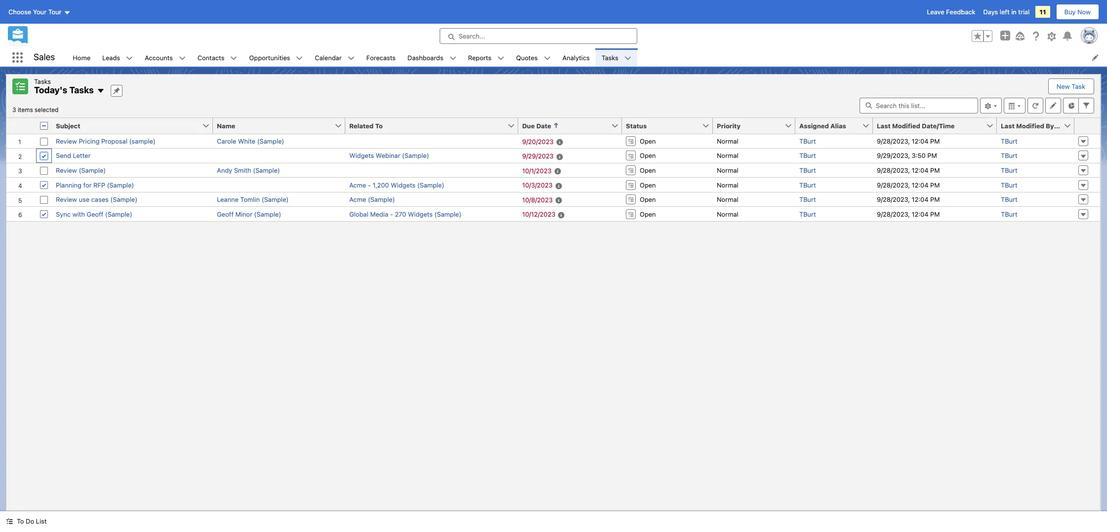 Task type: vqa. For each thing, say whether or not it's contained in the screenshot.
Demo
no



Task type: locate. For each thing, give the bounding box(es) containing it.
1 normal from the top
[[717, 137, 739, 145]]

2 acme from the top
[[349, 196, 366, 204]]

1 vertical spatial review
[[56, 166, 77, 174]]

andy
[[217, 166, 232, 174]]

minor
[[235, 210, 252, 218]]

modified
[[892, 122, 920, 130], [1016, 122, 1044, 130]]

6 normal from the top
[[717, 210, 739, 218]]

carole white (sample) link
[[217, 137, 284, 145]]

to
[[375, 122, 383, 130], [17, 518, 24, 526]]

widgets webinar (sample) link
[[349, 152, 429, 160]]

4 9/28/2023, from the top
[[877, 196, 910, 204]]

home link
[[67, 48, 96, 67]]

2 text default image from the left
[[348, 55, 355, 62]]

text default image inside contacts list item
[[230, 55, 237, 62]]

quotes link
[[510, 48, 544, 67]]

review for review (sample)
[[56, 166, 77, 174]]

2 9/28/2023, from the top
[[877, 166, 910, 174]]

status button
[[622, 118, 702, 134]]

today's tasks grid
[[6, 118, 1100, 222]]

group
[[972, 30, 993, 42]]

10/1/2023
[[522, 167, 552, 175]]

1 horizontal spatial -
[[390, 210, 393, 218]]

tasks right today's
[[69, 85, 94, 95]]

9/28/2023, for 10/12/2023
[[877, 210, 910, 218]]

2 vertical spatial widgets
[[408, 210, 433, 218]]

send letter link
[[56, 152, 91, 160]]

4 normal from the top
[[717, 181, 739, 189]]

open for 10/3/2023
[[640, 181, 656, 189]]

media
[[370, 210, 388, 218]]

5 9/28/2023, 12:04 pm from the top
[[877, 210, 940, 218]]

review up send
[[56, 137, 77, 145]]

12:04 for 10/1/2023
[[912, 166, 929, 174]]

andy smith (sample) link
[[217, 166, 280, 174]]

name
[[217, 122, 235, 130]]

2 review from the top
[[56, 166, 77, 174]]

leave feedback
[[927, 8, 976, 16]]

4 open from the top
[[640, 181, 656, 189]]

10/3/2023
[[522, 181, 553, 189]]

1 alias from the left
[[831, 122, 846, 130]]

9/29/2023, 3:50 pm
[[877, 152, 937, 160]]

None search field
[[860, 98, 978, 113]]

text default image inside quotes list item
[[544, 55, 551, 62]]

1 horizontal spatial to
[[375, 122, 383, 130]]

3 open from the top
[[640, 166, 656, 174]]

9/28/2023, for 10/1/2023
[[877, 166, 910, 174]]

5 normal from the top
[[717, 196, 739, 204]]

3 normal from the top
[[717, 166, 739, 174]]

to right related
[[375, 122, 383, 130]]

9/28/2023, for 10/8/2023
[[877, 196, 910, 204]]

search...
[[459, 32, 485, 40]]

acme for acme - 1,200 widgets (sample)
[[349, 181, 366, 189]]

2 modified from the left
[[1016, 122, 1044, 130]]

1 geoff from the left
[[87, 210, 103, 218]]

1 review from the top
[[56, 137, 77, 145]]

text default image for calendar
[[348, 55, 355, 62]]

list
[[36, 518, 47, 526]]

text default image
[[179, 55, 186, 62], [230, 55, 237, 62], [296, 55, 303, 62], [449, 55, 456, 62], [624, 55, 631, 62], [97, 87, 105, 95], [6, 518, 13, 525]]

3 12:04 from the top
[[912, 181, 929, 189]]

0 vertical spatial review
[[56, 137, 77, 145]]

to left the do
[[17, 518, 24, 526]]

white
[[238, 137, 255, 145]]

action image
[[1075, 118, 1100, 134]]

forecasts
[[366, 54, 396, 62]]

9/20/2023
[[522, 137, 554, 145]]

sync with geoff (sample) link
[[56, 210, 132, 218]]

0 vertical spatial acme
[[349, 181, 366, 189]]

date/time
[[922, 122, 955, 130]]

pm for 10/1/2023
[[930, 166, 940, 174]]

text default image
[[126, 55, 133, 62], [348, 55, 355, 62], [497, 55, 504, 62], [544, 55, 551, 62]]

1 horizontal spatial alias
[[1056, 122, 1072, 130]]

4 9/28/2023, 12:04 pm from the top
[[877, 196, 940, 204]]

buy now button
[[1056, 4, 1099, 20]]

open for 10/1/2023
[[640, 166, 656, 174]]

list
[[67, 48, 1107, 67]]

widgets left webinar
[[349, 152, 374, 160]]

(sample) down 'name' button
[[257, 137, 284, 145]]

subject element
[[52, 118, 219, 134]]

1 horizontal spatial geoff
[[217, 210, 234, 218]]

calendar list item
[[309, 48, 360, 67]]

dashboards list item
[[402, 48, 462, 67]]

geoff down leanne at the top left of the page
[[217, 210, 234, 218]]

tasks right analytics link
[[602, 54, 619, 62]]

3 review from the top
[[56, 196, 77, 204]]

(sample)
[[129, 137, 156, 145]]

tburt
[[799, 137, 816, 145], [1001, 137, 1018, 145], [799, 152, 816, 160], [1001, 152, 1018, 160], [799, 166, 816, 174], [1001, 166, 1018, 174], [799, 181, 816, 189], [1001, 181, 1018, 189], [799, 196, 816, 204], [1001, 196, 1018, 204], [799, 210, 816, 218], [1001, 210, 1018, 218]]

acme up 'acme (sample)' link
[[349, 181, 366, 189]]

6 open from the top
[[640, 210, 656, 218]]

text default image inside tasks list item
[[624, 55, 631, 62]]

tburt link
[[799, 137, 816, 145], [1001, 137, 1018, 145], [799, 152, 816, 160], [1001, 152, 1018, 160], [799, 166, 816, 174], [1001, 166, 1018, 174], [799, 181, 816, 189], [1001, 181, 1018, 189], [799, 196, 816, 204], [1001, 196, 1018, 204], [799, 210, 816, 218], [1001, 210, 1018, 218]]

due date
[[522, 122, 551, 130]]

text default image inside leads list item
[[126, 55, 133, 62]]

2 12:04 from the top
[[912, 166, 929, 174]]

5 open from the top
[[640, 196, 656, 204]]

0 horizontal spatial geoff
[[87, 210, 103, 218]]

0 horizontal spatial modified
[[892, 122, 920, 130]]

10/12/2023
[[522, 211, 555, 218]]

1 horizontal spatial modified
[[1016, 122, 1044, 130]]

text default image right calendar
[[348, 55, 355, 62]]

0 horizontal spatial alias
[[831, 122, 846, 130]]

text default image inside the to do list button
[[6, 518, 13, 525]]

tasks down the sales
[[34, 78, 51, 85]]

cell
[[36, 118, 52, 134], [213, 148, 345, 163], [345, 163, 518, 177], [213, 177, 345, 192]]

5 12:04 from the top
[[912, 210, 929, 218]]

review up planning
[[56, 166, 77, 174]]

last modified date/time element
[[873, 118, 1003, 134]]

normal for 10/3/2023
[[717, 181, 739, 189]]

last for last modified date/time
[[877, 122, 891, 130]]

rfp
[[93, 181, 105, 189]]

Search Today's Tasks list view. search field
[[860, 98, 978, 113]]

5 9/28/2023, from the top
[[877, 210, 910, 218]]

subject
[[56, 122, 80, 130]]

contacts list item
[[192, 48, 243, 67]]

9/28/2023, 12:04 pm for 10/12/2023
[[877, 210, 940, 218]]

3 9/28/2023, from the top
[[877, 181, 910, 189]]

letter
[[73, 152, 91, 160]]

for
[[83, 181, 92, 189]]

text default image inside reports list item
[[497, 55, 504, 62]]

- left 1,200
[[368, 181, 371, 189]]

0 vertical spatial to
[[375, 122, 383, 130]]

subject button
[[52, 118, 202, 134]]

text default image inside opportunities list item
[[296, 55, 303, 62]]

open
[[640, 137, 656, 145], [640, 152, 656, 160], [640, 166, 656, 174], [640, 181, 656, 189], [640, 196, 656, 204], [640, 210, 656, 218]]

quotes list item
[[510, 48, 557, 67]]

2 horizontal spatial tasks
[[602, 54, 619, 62]]

widgets webinar (sample)
[[349, 152, 429, 160]]

list containing home
[[67, 48, 1107, 67]]

last up 9/29/2023,
[[877, 122, 891, 130]]

text default image for tasks
[[624, 55, 631, 62]]

9/29/2023
[[522, 152, 554, 160]]

cell up acme - 1,200 widgets (sample)
[[345, 163, 518, 177]]

1 modified from the left
[[892, 122, 920, 130]]

2 9/28/2023, 12:04 pm from the top
[[877, 166, 940, 174]]

andy smith (sample)
[[217, 166, 280, 174]]

modified for by
[[1016, 122, 1044, 130]]

item number image
[[6, 118, 36, 134]]

priority
[[717, 122, 741, 130]]

text default image inside the accounts list item
[[179, 55, 186, 62]]

left
[[1000, 8, 1010, 16]]

12:04
[[912, 137, 929, 145], [912, 166, 929, 174], [912, 181, 929, 189], [912, 196, 929, 204], [912, 210, 929, 218]]

1 acme from the top
[[349, 181, 366, 189]]

3:50
[[912, 152, 926, 160]]

alias right assigned
[[831, 122, 846, 130]]

text default image right leads
[[126, 55, 133, 62]]

(sample) down cases
[[105, 210, 132, 218]]

open for 9/29/2023
[[640, 152, 656, 160]]

text default image inside calendar list item
[[348, 55, 355, 62]]

status element
[[622, 118, 719, 134]]

leads link
[[96, 48, 126, 67]]

tasks
[[602, 54, 619, 62], [34, 78, 51, 85], [69, 85, 94, 95]]

normal
[[717, 137, 739, 145], [717, 152, 739, 160], [717, 166, 739, 174], [717, 181, 739, 189], [717, 196, 739, 204], [717, 210, 739, 218]]

4 12:04 from the top
[[912, 196, 929, 204]]

1 last from the left
[[877, 122, 891, 130]]

last for last modified by alias
[[1001, 122, 1015, 130]]

modified down "search today's tasks list view." "search field"
[[892, 122, 920, 130]]

global media - 270 widgets (sample) link
[[349, 210, 462, 218]]

text default image right quotes
[[544, 55, 551, 62]]

text default image inside 'dashboards' list item
[[449, 55, 456, 62]]

acme (sample)
[[349, 196, 395, 204]]

acme
[[349, 181, 366, 189], [349, 196, 366, 204]]

buy now
[[1065, 8, 1091, 16]]

last left by
[[1001, 122, 1015, 130]]

2 vertical spatial review
[[56, 196, 77, 204]]

accounts list item
[[139, 48, 192, 67]]

10/8/2023
[[522, 196, 553, 204]]

2 normal from the top
[[717, 152, 739, 160]]

0 horizontal spatial to
[[17, 518, 24, 526]]

1 open from the top
[[640, 137, 656, 145]]

normal for 10/8/2023
[[717, 196, 739, 204]]

open for 10/12/2023
[[640, 210, 656, 218]]

1 horizontal spatial tasks
[[69, 85, 94, 95]]

do
[[26, 518, 34, 526]]

3 text default image from the left
[[497, 55, 504, 62]]

new task button
[[1049, 79, 1093, 94]]

9/28/2023, 12:04 pm
[[877, 137, 940, 145], [877, 166, 940, 174], [877, 181, 940, 189], [877, 196, 940, 204], [877, 210, 940, 218]]

pm for 9/29/2023
[[928, 152, 937, 160]]

modified left by
[[1016, 122, 1044, 130]]

cases
[[91, 196, 109, 204]]

1 vertical spatial acme
[[349, 196, 366, 204]]

accounts
[[145, 54, 173, 62]]

text default image for accounts
[[179, 55, 186, 62]]

0 horizontal spatial last
[[877, 122, 891, 130]]

review
[[56, 137, 77, 145], [56, 166, 77, 174], [56, 196, 77, 204]]

2 open from the top
[[640, 152, 656, 160]]

3
[[12, 106, 16, 113]]

1 9/28/2023, 12:04 pm from the top
[[877, 137, 940, 145]]

contacts link
[[192, 48, 230, 67]]

normal for 9/29/2023
[[717, 152, 739, 160]]

0 horizontal spatial -
[[368, 181, 371, 189]]

normal for 10/1/2023
[[717, 166, 739, 174]]

0 vertical spatial -
[[368, 181, 371, 189]]

12:04 for 10/12/2023
[[912, 210, 929, 218]]

(sample) down 1,200
[[368, 196, 395, 204]]

9/29/2023,
[[877, 152, 910, 160]]

widgets right 1,200
[[391, 181, 416, 189]]

- left 270
[[390, 210, 393, 218]]

review pricing proposal (sample)
[[56, 137, 156, 145]]

3 9/28/2023, 12:04 pm from the top
[[877, 181, 940, 189]]

open for 10/8/2023
[[640, 196, 656, 204]]

text default image for reports
[[497, 55, 504, 62]]

review down planning
[[56, 196, 77, 204]]

1 vertical spatial to
[[17, 518, 24, 526]]

(sample) right 270
[[434, 210, 462, 218]]

(sample) right 'smith'
[[253, 166, 280, 174]]

4 text default image from the left
[[544, 55, 551, 62]]

acme up global
[[349, 196, 366, 204]]

widgets right 270
[[408, 210, 433, 218]]

1 horizontal spatial last
[[1001, 122, 1015, 130]]

text default image right reports on the left of page
[[497, 55, 504, 62]]

alias right by
[[1056, 122, 1072, 130]]

1 text default image from the left
[[126, 55, 133, 62]]

to inside 'element'
[[375, 122, 383, 130]]

geoff down review use cases (sample) link
[[87, 210, 103, 218]]

buy
[[1065, 8, 1076, 16]]

0 vertical spatial widgets
[[349, 152, 374, 160]]

pricing
[[79, 137, 99, 145]]

2 last from the left
[[1001, 122, 1015, 130]]



Task type: describe. For each thing, give the bounding box(es) containing it.
reports list item
[[462, 48, 510, 67]]

text default image for dashboards
[[449, 55, 456, 62]]

text default image for opportunities
[[296, 55, 303, 62]]

text default image for quotes
[[544, 55, 551, 62]]

send
[[56, 152, 71, 160]]

9/28/2023, 12:04 pm for 10/8/2023
[[877, 196, 940, 204]]

smith
[[234, 166, 251, 174]]

leanne tomlin (sample) link
[[217, 196, 289, 204]]

leanne tomlin (sample)
[[217, 196, 289, 204]]

1 vertical spatial widgets
[[391, 181, 416, 189]]

(sample) down leanne tomlin (sample) "link"
[[254, 210, 281, 218]]

12:04 for 10/8/2023
[[912, 196, 929, 204]]

new task
[[1057, 83, 1085, 90]]

pm for 10/3/2023
[[930, 181, 940, 189]]

normal for 10/12/2023
[[717, 210, 739, 218]]

related to
[[349, 122, 383, 130]]

today's tasks status
[[12, 106, 59, 113]]

9/28/2023, for 10/3/2023
[[877, 181, 910, 189]]

last modified date/time button
[[873, 118, 986, 134]]

carole white (sample)
[[217, 137, 284, 145]]

assigned alias button
[[795, 118, 862, 134]]

leave
[[927, 8, 945, 16]]

review use cases (sample) link
[[56, 196, 137, 204]]

2 alias from the left
[[1056, 122, 1072, 130]]

tasks inside list item
[[602, 54, 619, 62]]

text default image for contacts
[[230, 55, 237, 62]]

selected
[[35, 106, 59, 113]]

1 12:04 from the top
[[912, 137, 929, 145]]

date
[[536, 122, 551, 130]]

your
[[33, 8, 46, 16]]

days
[[983, 8, 998, 16]]

1 vertical spatial -
[[390, 210, 393, 218]]

analytics link
[[557, 48, 596, 67]]

choose
[[8, 8, 31, 16]]

tour
[[48, 8, 62, 16]]

pm for 10/12/2023
[[930, 210, 940, 218]]

to do list button
[[0, 512, 53, 532]]

by
[[1046, 122, 1054, 130]]

in
[[1011, 8, 1017, 16]]

feedback
[[946, 8, 976, 16]]

review (sample)
[[56, 166, 106, 174]]

review for review use cases (sample)
[[56, 196, 77, 204]]

1 9/28/2023, from the top
[[877, 137, 910, 145]]

cell up leanne tomlin (sample) "link"
[[213, 177, 345, 192]]

name element
[[213, 118, 351, 134]]

action element
[[1075, 118, 1100, 134]]

task
[[1072, 83, 1085, 90]]

acme - 1,200 widgets (sample) link
[[349, 181, 444, 189]]

due date element
[[518, 118, 628, 134]]

leads
[[102, 54, 120, 62]]

reports link
[[462, 48, 497, 67]]

assigned
[[799, 122, 829, 130]]

calendar
[[315, 54, 342, 62]]

3 items selected
[[12, 106, 59, 113]]

(sample) right tomlin
[[262, 196, 289, 204]]

modified for date/time
[[892, 122, 920, 130]]

today's tasks
[[34, 85, 94, 95]]

webinar
[[376, 152, 400, 160]]

global
[[349, 210, 368, 218]]

dashboards
[[408, 54, 443, 62]]

review for review pricing proposal (sample)
[[56, 137, 77, 145]]

none search field inside today's tasks|tasks|list view element
[[860, 98, 978, 113]]

2 geoff from the left
[[217, 210, 234, 218]]

last modified by alias button
[[997, 118, 1072, 134]]

assigned alias
[[799, 122, 846, 130]]

tasks link
[[596, 48, 624, 67]]

sync with geoff (sample)
[[56, 210, 132, 218]]

opportunities list item
[[243, 48, 309, 67]]

item number element
[[6, 118, 36, 134]]

cell down 'name' element
[[213, 148, 345, 163]]

related
[[349, 122, 374, 130]]

global media - 270 widgets (sample)
[[349, 210, 462, 218]]

sales
[[34, 52, 55, 62]]

name button
[[213, 118, 334, 134]]

tomlin
[[240, 196, 260, 204]]

(sample) up planning for rfp (sample) link
[[79, 166, 106, 174]]

(sample) up global media - 270 widgets (sample) at the top
[[417, 181, 444, 189]]

use
[[79, 196, 89, 204]]

(sample) right rfp on the left top of page
[[107, 181, 134, 189]]

trial
[[1018, 8, 1030, 16]]

reports
[[468, 54, 492, 62]]

last modified date/time
[[877, 122, 955, 130]]

opportunities link
[[243, 48, 296, 67]]

planning for rfp (sample) link
[[56, 181, 134, 189]]

send letter
[[56, 152, 91, 160]]

related to button
[[345, 118, 507, 134]]

search... button
[[439, 28, 637, 44]]

priority element
[[713, 118, 801, 134]]

planning for rfp (sample)
[[56, 181, 134, 189]]

choose your tour
[[8, 8, 62, 16]]

due
[[522, 122, 535, 130]]

pm for 10/8/2023
[[930, 196, 940, 204]]

status
[[626, 122, 647, 130]]

text default image for leads
[[126, 55, 133, 62]]

leanne
[[217, 196, 239, 204]]

9/28/2023, 12:04 pm for 10/1/2023
[[877, 166, 940, 174]]

related to element
[[345, 118, 524, 134]]

forecasts link
[[360, 48, 402, 67]]

home
[[73, 54, 90, 62]]

review pricing proposal (sample) link
[[56, 137, 156, 145]]

last modified by alias
[[1001, 122, 1072, 130]]

12:04 for 10/3/2023
[[912, 181, 929, 189]]

contacts
[[197, 54, 224, 62]]

new
[[1057, 83, 1070, 90]]

to do list
[[17, 518, 47, 526]]

review use cases (sample)
[[56, 196, 137, 204]]

0 horizontal spatial tasks
[[34, 78, 51, 85]]

days left in trial
[[983, 8, 1030, 16]]

(sample) right cases
[[110, 196, 137, 204]]

assigned alias element
[[795, 118, 879, 134]]

due date button
[[518, 118, 611, 134]]

tasks list item
[[596, 48, 637, 67]]

with
[[72, 210, 85, 218]]

leads list item
[[96, 48, 139, 67]]

today's tasks|tasks|list view element
[[6, 74, 1101, 512]]

opportunities
[[249, 54, 290, 62]]

cell down "selected"
[[36, 118, 52, 134]]

last modified by alias element
[[997, 118, 1081, 134]]

geoff minor (sample)
[[217, 210, 281, 218]]

9/28/2023, 12:04 pm for 10/3/2023
[[877, 181, 940, 189]]

review (sample) link
[[56, 166, 106, 174]]

acme (sample) link
[[349, 196, 395, 204]]

today's
[[34, 85, 67, 95]]

(sample) right webinar
[[402, 152, 429, 160]]

acme for acme (sample)
[[349, 196, 366, 204]]



